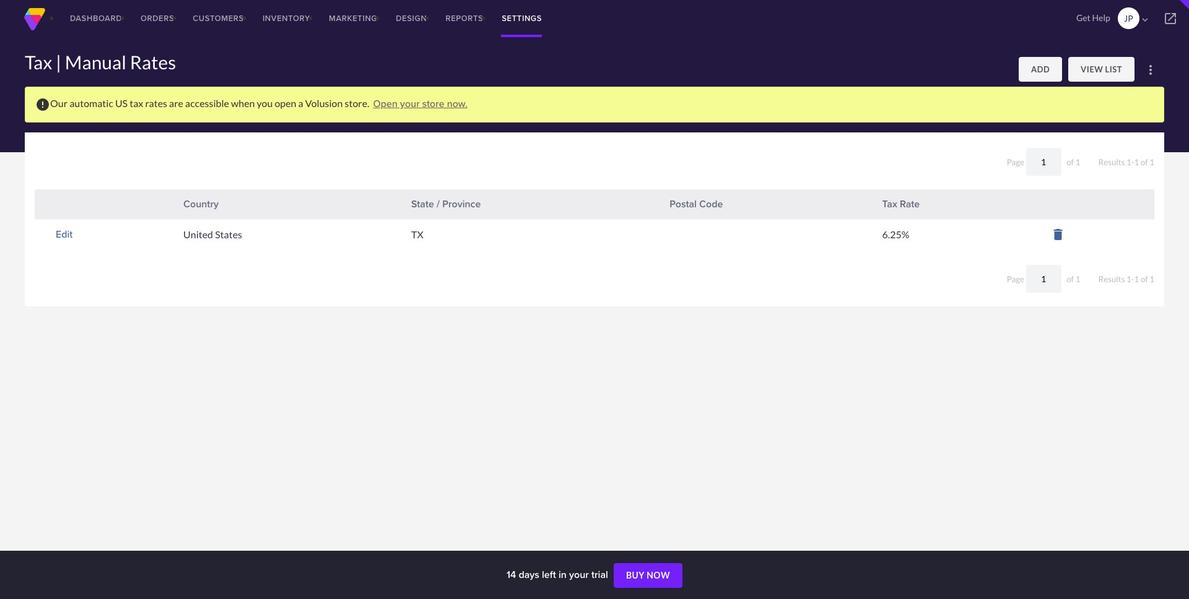 Task type: locate. For each thing, give the bounding box(es) containing it.
1 vertical spatial keyboard_arrow_right link
[[1083, 273, 1098, 288]]

state / province
[[411, 197, 481, 211]]

province
[[443, 197, 481, 211]]

buy now link
[[614, 564, 683, 589]]

tax
[[130, 97, 143, 109]]

0 horizontal spatial tax
[[25, 51, 52, 73]]

|
[[56, 51, 61, 73]]

/
[[437, 197, 440, 211]]

results
[[1099, 157, 1126, 167], [1099, 274, 1126, 284]]

1 vertical spatial of 1
[[1066, 274, 1083, 284]]

tax left rate
[[883, 197, 898, 211]]

buy now
[[627, 571, 671, 581]]

your right in
[[570, 568, 589, 583]]

2 keyboard_arrow_right results 1 - 1 of 1 from the top
[[1083, 273, 1155, 288]]

view
[[1082, 64, 1104, 74]]

keyboard_arrow_right link
[[1083, 156, 1098, 171], [1083, 273, 1098, 288]]


[[1140, 14, 1151, 26]]

2 of 1 from the top
[[1066, 274, 1083, 284]]

keyboard_arrow_left
[[991, 273, 1006, 288]]

open
[[275, 97, 297, 109]]

0 vertical spatial keyboard_arrow_right
[[1083, 156, 1098, 171]]

0 vertical spatial -
[[1132, 157, 1135, 167]]

accessible
[[185, 97, 229, 109]]

0 vertical spatial your
[[400, 97, 420, 111]]

trial
[[592, 568, 609, 583]]

your left store on the left
[[400, 97, 420, 111]]

1
[[1076, 157, 1081, 167], [1127, 157, 1132, 167], [1135, 157, 1140, 167], [1150, 157, 1155, 167], [1076, 274, 1081, 284], [1127, 274, 1132, 284], [1135, 274, 1140, 284], [1150, 274, 1155, 284]]

your
[[400, 97, 420, 111], [570, 568, 589, 583]]

2 page from the top
[[1008, 274, 1027, 284]]

0 vertical spatial keyboard_arrow_right link
[[1083, 156, 1098, 171]]

inventory
[[263, 12, 310, 24]]

store.
[[345, 97, 370, 109]]

1 - from the top
[[1132, 157, 1135, 167]]

tax left |
[[25, 51, 52, 73]]

tax
[[25, 51, 52, 73], [883, 197, 898, 211]]

postal
[[670, 197, 697, 211]]

view list link
[[1069, 57, 1135, 82]]

2 - from the top
[[1132, 274, 1135, 284]]

1 vertical spatial results
[[1099, 274, 1126, 284]]

rates
[[145, 97, 167, 109]]

orders
[[141, 12, 174, 24]]

postal code
[[670, 197, 723, 211]]

page
[[1008, 157, 1027, 167], [1008, 274, 1027, 284]]

keyboard_arrow_right results 1 - 1 of 1
[[1083, 156, 1155, 171], [1083, 273, 1155, 288]]

list
[[1106, 64, 1123, 74]]

code
[[700, 197, 723, 211]]

united states
[[184, 228, 242, 240]]

keyboard_arrow_left link
[[991, 273, 1006, 288]]

of
[[1067, 157, 1075, 167], [1141, 157, 1149, 167], [1067, 274, 1075, 284], [1141, 274, 1149, 284]]

1 horizontal spatial tax
[[883, 197, 898, 211]]

customers
[[193, 12, 244, 24]]

-
[[1132, 157, 1135, 167], [1132, 274, 1135, 284]]

marketing
[[329, 12, 378, 24]]

0 vertical spatial results
[[1099, 157, 1126, 167]]

country
[[184, 197, 219, 211]]

14
[[507, 568, 516, 583]]

1 vertical spatial page
[[1008, 274, 1027, 284]]

help
[[1093, 12, 1111, 23]]

1 vertical spatial -
[[1132, 274, 1135, 284]]

1 vertical spatial keyboard_arrow_right results 1 - 1 of 1
[[1083, 273, 1155, 288]]

tax rate
[[883, 197, 921, 211]]

 link
[[1153, 0, 1190, 37]]

days
[[519, 568, 540, 583]]

1 keyboard_arrow_right link from the top
[[1083, 156, 1098, 171]]

0 vertical spatial tax
[[25, 51, 52, 73]]

0 vertical spatial keyboard_arrow_right results 1 - 1 of 1
[[1083, 156, 1155, 171]]

0 vertical spatial of 1
[[1066, 157, 1083, 167]]

2 keyboard_arrow_right from the top
[[1083, 273, 1098, 288]]

in
[[559, 568, 567, 583]]

reports
[[446, 12, 484, 24]]

rates
[[130, 51, 176, 73]]

1 vertical spatial your
[[570, 568, 589, 583]]

1 vertical spatial keyboard_arrow_right
[[1083, 273, 1098, 288]]

keyboard_arrow_right
[[1083, 156, 1098, 171], [1083, 273, 1098, 288]]

None text field
[[1027, 148, 1062, 176], [1027, 265, 1062, 293], [1027, 148, 1062, 176], [1027, 265, 1062, 293]]

0 horizontal spatial your
[[400, 97, 420, 111]]

0 vertical spatial page
[[1008, 157, 1027, 167]]

1 vertical spatial tax
[[883, 197, 898, 211]]

1 keyboard_arrow_right results 1 - 1 of 1 from the top
[[1083, 156, 1155, 171]]

of 1
[[1066, 157, 1083, 167], [1066, 274, 1083, 284]]

2 results from the top
[[1099, 274, 1126, 284]]

get help
[[1077, 12, 1111, 23]]

us
[[115, 97, 128, 109]]



Task type: vqa. For each thing, say whether or not it's contained in the screenshot.
keyboard_arrow_right Results 1 - 1 of 1 to the bottom
yes



Task type: describe. For each thing, give the bounding box(es) containing it.
error
[[35, 97, 50, 112]]

your inside error our automatic us tax rates are accessible when you open a volusion store. open your store now.
[[400, 97, 420, 111]]

volusion
[[305, 97, 343, 109]]

jp
[[1125, 13, 1134, 24]]

view list
[[1082, 64, 1123, 74]]

error our automatic us tax rates are accessible when you open a volusion store. open your store now.
[[35, 97, 468, 112]]

rate
[[900, 197, 921, 211]]

buy
[[627, 571, 645, 581]]

2 keyboard_arrow_right link from the top
[[1083, 273, 1098, 288]]

when
[[231, 97, 255, 109]]

left
[[542, 568, 556, 583]]

dashboard
[[70, 12, 122, 24]]

edit
[[56, 227, 73, 241]]

united
[[184, 228, 213, 240]]

states
[[215, 228, 242, 240]]

1 horizontal spatial your
[[570, 568, 589, 583]]

now
[[647, 571, 671, 581]]

manual
[[65, 51, 126, 73]]

now.
[[447, 97, 468, 111]]

you
[[257, 97, 273, 109]]

settings
[[502, 12, 542, 24]]


[[1164, 11, 1179, 26]]

edit link
[[56, 227, 73, 241]]

tax | manual rates
[[25, 51, 176, 73]]

get
[[1077, 12, 1091, 23]]

1 results from the top
[[1099, 157, 1126, 167]]

open your store now. link
[[373, 97, 468, 111]]

automatic
[[70, 97, 113, 109]]

1 page from the top
[[1008, 157, 1027, 167]]

design
[[396, 12, 427, 24]]

1 of 1 from the top
[[1066, 157, 1083, 167]]

dashboard link
[[61, 0, 131, 37]]

our
[[50, 97, 68, 109]]

open
[[373, 97, 398, 111]]

tax for tax | manual rates
[[25, 51, 52, 73]]

1 keyboard_arrow_right from the top
[[1083, 156, 1098, 171]]

14 days left in your trial
[[507, 568, 611, 583]]

state
[[411, 197, 434, 211]]

6.25%
[[883, 228, 910, 240]]

delete
[[1051, 227, 1066, 242]]

store
[[422, 97, 445, 111]]

are
[[169, 97, 183, 109]]

a
[[298, 97, 303, 109]]

tax for tax rate
[[883, 197, 898, 211]]

delete link
[[1051, 227, 1066, 246]]

tx
[[411, 228, 424, 240]]

add link
[[1019, 57, 1063, 82]]

add
[[1032, 64, 1051, 74]]



